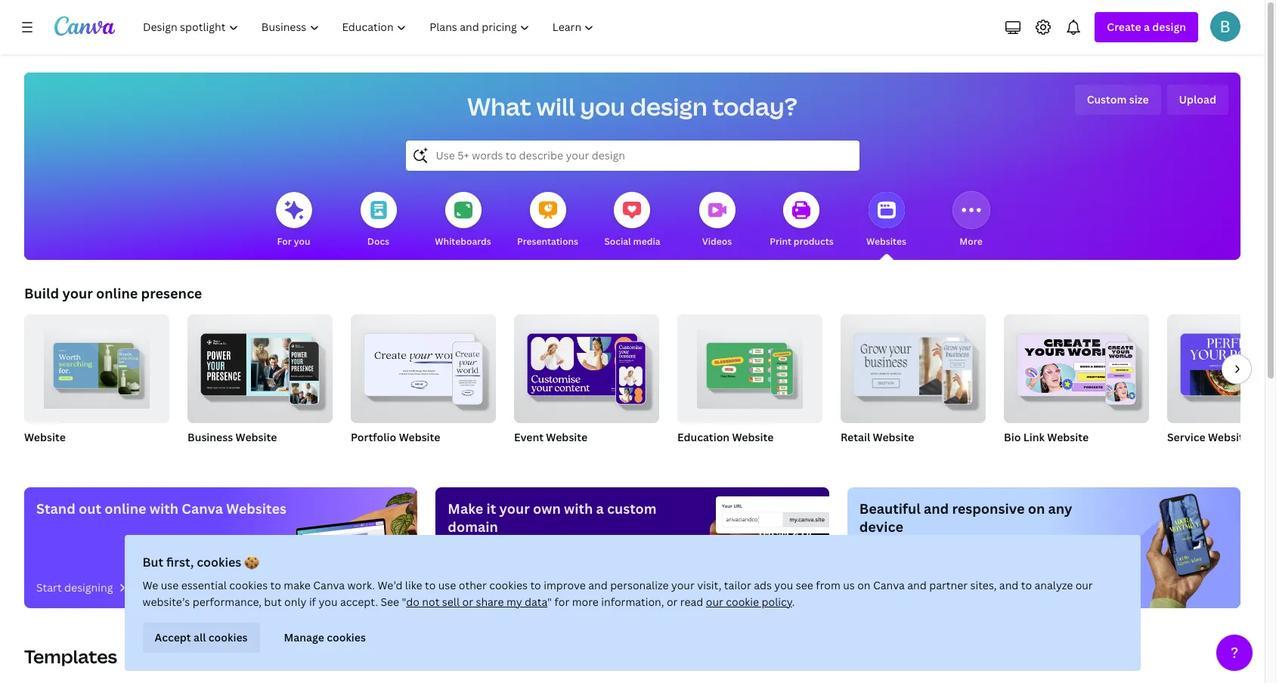 Task type: vqa. For each thing, say whether or not it's contained in the screenshot.
web design
no



Task type: describe. For each thing, give the bounding box(es) containing it.
for
[[277, 235, 292, 248]]

online for with
[[105, 500, 146, 518]]

from
[[816, 578, 841, 593]]

bio
[[1004, 430, 1021, 445]]

templates
[[24, 644, 117, 669]]

accept
[[155, 631, 191, 645]]

it
[[487, 500, 496, 518]]

retail website
[[841, 430, 914, 445]]

our cookie policy link
[[706, 595, 792, 609]]

information,
[[601, 595, 664, 609]]

cookies down 🍪
[[229, 578, 268, 593]]

manage cookies
[[284, 631, 366, 645]]

videos
[[702, 235, 732, 248]]

for you
[[277, 235, 310, 248]]

my
[[507, 595, 522, 609]]

start for beautiful and responsive on any device
[[859, 581, 885, 595]]

and right sites, in the right bottom of the page
[[999, 578, 1019, 593]]

print products
[[770, 235, 834, 248]]

all
[[194, 631, 206, 645]]

and up 'do not sell or share my data " for more information, or read our cookie policy .'
[[588, 578, 608, 593]]

make
[[448, 500, 483, 518]]

cookies inside 'button'
[[209, 631, 248, 645]]

us
[[843, 578, 855, 593]]

visit,
[[697, 578, 722, 593]]

online for presence
[[96, 284, 138, 302]]

1 website from the left
[[24, 430, 66, 445]]

more
[[572, 595, 599, 609]]

first,
[[166, 554, 194, 571]]

personalize
[[610, 578, 669, 593]]

we use essential cookies to make canva work. we'd like to use other cookies to improve and personalize your visit, tailor ads you see from us on canva and partner sites, and to analyze our website's performance, but only if you accept. see "
[[143, 578, 1093, 609]]

1 horizontal spatial canva
[[313, 578, 345, 593]]

products
[[794, 235, 834, 248]]

your inside make it your own with a custom domain
[[499, 500, 530, 518]]

our inside we use essential cookies to make canva work. we'd like to use other cookies to improve and personalize your visit, tailor ads you see from us on canva and partner sites, and to analyze our website's performance, but only if you accept. see "
[[1076, 578, 1093, 593]]

event
[[514, 430, 544, 445]]

portfolio
[[351, 430, 396, 445]]

Search search field
[[436, 141, 829, 170]]

custom size button
[[1075, 85, 1161, 115]]

website group
[[24, 309, 169, 464]]

social
[[604, 235, 631, 248]]

domain
[[448, 518, 498, 536]]

cookies inside button
[[327, 631, 366, 645]]

design inside dropdown button
[[1153, 20, 1186, 34]]

out
[[79, 500, 101, 518]]

manage
[[284, 631, 324, 645]]

4 to from the left
[[1021, 578, 1032, 593]]

docs
[[367, 235, 390, 248]]

0 horizontal spatial websites
[[226, 500, 286, 518]]

group for service website group
[[1167, 315, 1276, 423]]

more button
[[952, 181, 990, 260]]

videos button
[[699, 181, 735, 260]]

event website group
[[514, 309, 659, 464]]

designing for and
[[888, 581, 936, 595]]

website for retail website
[[873, 430, 914, 445]]

cookie
[[726, 595, 759, 609]]

on inside beautiful and responsive on any device
[[1028, 500, 1045, 518]]

websites button
[[867, 181, 907, 260]]

what will you design today?
[[467, 90, 798, 122]]

you inside button
[[294, 235, 310, 248]]

tailor
[[724, 578, 751, 593]]

start for stand out online with canva websites
[[36, 581, 62, 595]]

create a design
[[1107, 20, 1186, 34]]

do
[[406, 595, 420, 609]]

whiteboards
[[435, 235, 491, 248]]

education
[[678, 430, 730, 445]]

1 with from the left
[[150, 500, 179, 518]]

and left 'partner'
[[908, 578, 927, 593]]

if
[[309, 595, 316, 609]]

accept all cookies
[[155, 631, 248, 645]]

only
[[284, 595, 307, 609]]

website for portfolio website
[[399, 430, 440, 445]]

stand
[[36, 500, 75, 518]]

🍪
[[244, 554, 259, 571]]

but
[[143, 554, 163, 571]]

upload button
[[1167, 85, 1229, 115]]

you right if at the bottom left
[[319, 595, 338, 609]]

print
[[770, 235, 792, 248]]

retail
[[841, 430, 871, 445]]

make
[[284, 578, 311, 593]]

but
[[264, 595, 282, 609]]

website for service website
[[1208, 430, 1250, 445]]

bio link website
[[1004, 430, 1089, 445]]

today?
[[713, 90, 798, 122]]

portfolio website
[[351, 430, 440, 445]]

what
[[467, 90, 532, 122]]

create a design button
[[1095, 12, 1198, 42]]

data
[[525, 595, 548, 609]]

manage cookies button
[[272, 623, 378, 653]]

partner
[[929, 578, 968, 593]]

you right "will"
[[580, 90, 625, 122]]

essential
[[181, 578, 227, 593]]

see
[[381, 595, 399, 609]]

presentations button
[[517, 181, 578, 260]]

cookies up essential
[[197, 554, 241, 571]]

like
[[405, 578, 422, 593]]

print products button
[[770, 181, 834, 260]]



Task type: locate. For each thing, give the bounding box(es) containing it.
website right education
[[732, 430, 774, 445]]

make it your own with a custom domain
[[448, 500, 657, 536]]

design right the "create"
[[1153, 20, 1186, 34]]

2 horizontal spatial start designing
[[859, 581, 936, 595]]

1 vertical spatial design
[[630, 90, 708, 122]]

or left 'read'
[[667, 595, 678, 609]]

to right like
[[425, 578, 436, 593]]

group for bio link website group
[[1004, 309, 1149, 423]]

website for education website
[[732, 430, 774, 445]]

1 horizontal spatial use
[[438, 578, 456, 593]]

4 website from the left
[[546, 430, 588, 445]]

on right us
[[858, 578, 871, 593]]

group for portfolio website group
[[351, 309, 496, 423]]

websites right products
[[867, 235, 907, 248]]

to left analyze
[[1021, 578, 1032, 593]]

canva right us
[[873, 578, 905, 593]]

social media button
[[604, 181, 661, 260]]

website right business
[[236, 430, 277, 445]]

1 horizontal spatial on
[[1028, 500, 1045, 518]]

start designing for stand out online with canva websites
[[36, 581, 113, 595]]

canva up but first, cookies 🍪
[[182, 500, 223, 518]]

group for business website group
[[188, 309, 333, 423]]

websites up 🍪
[[226, 500, 286, 518]]

2 horizontal spatial start
[[859, 581, 885, 595]]

1 horizontal spatial websites
[[867, 235, 907, 248]]

group for retail website group
[[841, 309, 986, 423]]

1 vertical spatial your
[[499, 500, 530, 518]]

websites
[[867, 235, 907, 248], [226, 500, 286, 518]]

ads
[[754, 578, 772, 593]]

device
[[859, 518, 904, 536]]

2 designing from the left
[[476, 581, 525, 595]]

with inside make it your own with a custom domain
[[564, 500, 593, 518]]

1 designing from the left
[[64, 581, 113, 595]]

start left share
[[448, 581, 473, 595]]

2 horizontal spatial canva
[[873, 578, 905, 593]]

cookies
[[197, 554, 241, 571], [229, 578, 268, 593], [489, 578, 528, 593], [209, 631, 248, 645], [327, 631, 366, 645]]

start right us
[[859, 581, 885, 595]]

1 horizontal spatial with
[[564, 500, 593, 518]]

website right portfolio
[[399, 430, 440, 445]]

0 horizontal spatial your
[[62, 284, 93, 302]]

0 horizontal spatial "
[[402, 595, 406, 609]]

your inside we use essential cookies to make canva work. we'd like to use other cookies to improve and personalize your visit, tailor ads you see from us on canva and partner sites, and to analyze our website's performance, but only if you accept. see "
[[671, 578, 695, 593]]

start up templates
[[36, 581, 62, 595]]

retail website group
[[841, 309, 986, 464]]

0 vertical spatial on
[[1028, 500, 1045, 518]]

education website group
[[678, 309, 823, 464]]

and inside beautiful and responsive on any device
[[924, 500, 949, 518]]

we
[[143, 578, 158, 593]]

service
[[1167, 430, 1206, 445]]

6 website from the left
[[873, 430, 914, 445]]

top level navigation element
[[133, 12, 608, 42]]

" left for
[[548, 595, 552, 609]]

portfolio website group
[[351, 309, 496, 464]]

" inside we use essential cookies to make canva work. we'd like to use other cookies to improve and personalize your visit, tailor ads you see from us on canva and partner sites, and to analyze our website's performance, but only if you accept. see "
[[402, 595, 406, 609]]

and right beautiful on the bottom right of the page
[[924, 500, 949, 518]]

you
[[580, 90, 625, 122], [294, 235, 310, 248], [775, 578, 793, 593], [319, 595, 338, 609]]

0 horizontal spatial start designing
[[36, 581, 113, 595]]

see
[[796, 578, 814, 593]]

website up stand
[[24, 430, 66, 445]]

8 website from the left
[[1208, 430, 1250, 445]]

start for make it your own with a custom domain
[[448, 581, 473, 595]]

2 horizontal spatial your
[[671, 578, 695, 593]]

custom
[[1087, 92, 1127, 107]]

canva
[[182, 500, 223, 518], [313, 578, 345, 593], [873, 578, 905, 593]]

canva up if at the bottom left
[[313, 578, 345, 593]]

you right for
[[294, 235, 310, 248]]

website right 'retail'
[[873, 430, 914, 445]]

0 vertical spatial a
[[1144, 20, 1150, 34]]

1 vertical spatial our
[[706, 595, 723, 609]]

1 use from the left
[[161, 578, 179, 593]]

own
[[533, 500, 561, 518]]

0 vertical spatial design
[[1153, 20, 1186, 34]]

1 horizontal spatial or
[[667, 595, 678, 609]]

2 website from the left
[[236, 430, 277, 445]]

stand out online with canva websites
[[36, 500, 286, 518]]

1 horizontal spatial a
[[1144, 20, 1150, 34]]

a inside create a design dropdown button
[[1144, 20, 1150, 34]]

to up but
[[270, 578, 281, 593]]

1 horizontal spatial your
[[499, 500, 530, 518]]

3 start designing from the left
[[859, 581, 936, 595]]

1 horizontal spatial start designing
[[448, 581, 525, 595]]

cookies down accept.
[[327, 631, 366, 645]]

beautiful
[[859, 500, 921, 518]]

1 or from the left
[[462, 595, 473, 609]]

docs button
[[360, 181, 397, 260]]

event website
[[514, 430, 588, 445]]

0 vertical spatial your
[[62, 284, 93, 302]]

1 vertical spatial on
[[858, 578, 871, 593]]

to
[[270, 578, 281, 593], [425, 578, 436, 593], [530, 578, 541, 593], [1021, 578, 1032, 593]]

group for 'education website' group
[[678, 309, 823, 423]]

website's
[[143, 595, 190, 609]]

website right link
[[1047, 430, 1089, 445]]

3 to from the left
[[530, 578, 541, 593]]

policy
[[762, 595, 792, 609]]

0 horizontal spatial canva
[[182, 500, 223, 518]]

business website
[[188, 430, 277, 445]]

3 start from the left
[[859, 581, 885, 595]]

website right service
[[1208, 430, 1250, 445]]

0 horizontal spatial a
[[596, 500, 604, 518]]

0 horizontal spatial designing
[[64, 581, 113, 595]]

online right out
[[105, 500, 146, 518]]

but first, cookies 🍪 dialog
[[124, 535, 1141, 671]]

you up policy
[[775, 578, 793, 593]]

your right the it in the bottom left of the page
[[499, 500, 530, 518]]

None search field
[[406, 141, 859, 171]]

use up sell
[[438, 578, 456, 593]]

work.
[[348, 578, 375, 593]]

cookies up my
[[489, 578, 528, 593]]

improve
[[544, 578, 586, 593]]

1 horizontal spatial start
[[448, 581, 473, 595]]

2 start designing from the left
[[448, 581, 525, 595]]

do not sell or share my data link
[[406, 595, 548, 609]]

upload
[[1179, 92, 1217, 107]]

designing
[[64, 581, 113, 595], [476, 581, 525, 595], [888, 581, 936, 595]]

size
[[1130, 92, 1149, 107]]

or right sell
[[462, 595, 473, 609]]

0 horizontal spatial or
[[462, 595, 473, 609]]

on inside we use essential cookies to make canva work. we'd like to use other cookies to improve and personalize your visit, tailor ads you see from us on canva and partner sites, and to analyze our website's performance, but only if you accept. see "
[[858, 578, 871, 593]]

our down visit,
[[706, 595, 723, 609]]

build
[[24, 284, 59, 302]]

with right own
[[564, 500, 593, 518]]

sell
[[442, 595, 460, 609]]

1 horizontal spatial designing
[[476, 581, 525, 595]]

sites,
[[971, 578, 997, 593]]

1 vertical spatial a
[[596, 500, 604, 518]]

or
[[462, 595, 473, 609], [667, 595, 678, 609]]

designing right us
[[888, 581, 936, 595]]

1 vertical spatial websites
[[226, 500, 286, 518]]

0 horizontal spatial on
[[858, 578, 871, 593]]

a
[[1144, 20, 1150, 34], [596, 500, 604, 518]]

design
[[1153, 20, 1186, 34], [630, 90, 708, 122]]

0 horizontal spatial design
[[630, 90, 708, 122]]

your up 'read'
[[671, 578, 695, 593]]

1 start from the left
[[36, 581, 62, 595]]

education website
[[678, 430, 774, 445]]

0 horizontal spatial with
[[150, 500, 179, 518]]

start designing for make it your own with a custom domain
[[448, 581, 525, 595]]

0 vertical spatial online
[[96, 284, 138, 302]]

our right analyze
[[1076, 578, 1093, 593]]

group for "website" group
[[24, 309, 169, 423]]

designing left the "we"
[[64, 581, 113, 595]]

to up the data
[[530, 578, 541, 593]]

on left any
[[1028, 500, 1045, 518]]

group
[[24, 309, 169, 423], [188, 309, 333, 423], [351, 309, 496, 423], [514, 309, 659, 423], [678, 309, 823, 423], [841, 309, 986, 423], [1004, 309, 1149, 423], [1167, 315, 1276, 423]]

2 use from the left
[[438, 578, 456, 593]]

" right see on the left bottom of the page
[[402, 595, 406, 609]]

share
[[476, 595, 504, 609]]

your right build at the top of page
[[62, 284, 93, 302]]

service website
[[1167, 430, 1250, 445]]

1 horizontal spatial design
[[1153, 20, 1186, 34]]

0 horizontal spatial use
[[161, 578, 179, 593]]

build your online presence
[[24, 284, 202, 302]]

service website group
[[1167, 315, 1276, 464]]

with up but
[[150, 500, 179, 518]]

1 to from the left
[[270, 578, 281, 593]]

for you button
[[276, 181, 312, 260]]

create
[[1107, 20, 1142, 34]]

beautiful and responsive on any device
[[859, 500, 1073, 536]]

start designing for beautiful and responsive on any device
[[859, 581, 936, 595]]

2 vertical spatial your
[[671, 578, 695, 593]]

0 horizontal spatial our
[[706, 595, 723, 609]]

will
[[537, 90, 575, 122]]

0 vertical spatial websites
[[867, 235, 907, 248]]

a inside make it your own with a custom domain
[[596, 500, 604, 518]]

do not sell or share my data " for more information, or read our cookie policy .
[[406, 595, 795, 609]]

your
[[62, 284, 93, 302], [499, 500, 530, 518], [671, 578, 695, 593]]

bio link website group
[[1004, 309, 1149, 464]]

presence
[[141, 284, 202, 302]]

custom
[[607, 500, 657, 518]]

group for the event website group
[[514, 309, 659, 423]]

online left presence
[[96, 284, 138, 302]]

1 vertical spatial online
[[105, 500, 146, 518]]

2 start from the left
[[448, 581, 473, 595]]

with
[[150, 500, 179, 518], [564, 500, 593, 518]]

performance,
[[193, 595, 262, 609]]

read
[[680, 595, 703, 609]]

2 " from the left
[[548, 595, 552, 609]]

responsive
[[952, 500, 1025, 518]]

website right event
[[546, 430, 588, 445]]

designing for out
[[64, 581, 113, 595]]

for
[[555, 595, 570, 609]]

accept.
[[340, 595, 378, 609]]

1 " from the left
[[402, 595, 406, 609]]

use up website's
[[161, 578, 179, 593]]

website
[[24, 430, 66, 445], [236, 430, 277, 445], [399, 430, 440, 445], [546, 430, 588, 445], [732, 430, 774, 445], [873, 430, 914, 445], [1047, 430, 1089, 445], [1208, 430, 1250, 445]]

0 vertical spatial our
[[1076, 578, 1093, 593]]

business website group
[[188, 309, 333, 464]]

2 horizontal spatial designing
[[888, 581, 936, 595]]

more
[[960, 235, 983, 248]]

designing left the data
[[476, 581, 525, 595]]

3 designing from the left
[[888, 581, 936, 595]]

0 horizontal spatial start
[[36, 581, 62, 595]]

cookies right all
[[209, 631, 248, 645]]

a left custom
[[596, 500, 604, 518]]

other
[[459, 578, 487, 593]]

1 horizontal spatial "
[[548, 595, 552, 609]]

brad klo image
[[1211, 11, 1241, 42]]

2 with from the left
[[564, 500, 593, 518]]

1 start designing from the left
[[36, 581, 113, 595]]

2 to from the left
[[425, 578, 436, 593]]

start designing
[[36, 581, 113, 595], [448, 581, 525, 595], [859, 581, 936, 595]]

presentations
[[517, 235, 578, 248]]

social media
[[604, 235, 661, 248]]

accept all cookies button
[[143, 623, 260, 653]]

start
[[36, 581, 62, 595], [448, 581, 473, 595], [859, 581, 885, 595]]

our
[[1076, 578, 1093, 593], [706, 595, 723, 609]]

website for business website
[[236, 430, 277, 445]]

business
[[188, 430, 233, 445]]

designing for it
[[476, 581, 525, 595]]

website for event website
[[546, 430, 588, 445]]

7 website from the left
[[1047, 430, 1089, 445]]

1 horizontal spatial our
[[1076, 578, 1093, 593]]

online
[[96, 284, 138, 302], [105, 500, 146, 518]]

.
[[792, 595, 795, 609]]

2 or from the left
[[667, 595, 678, 609]]

a right the "create"
[[1144, 20, 1150, 34]]

custom size
[[1087, 92, 1149, 107]]

but first, cookies 🍪
[[143, 554, 259, 571]]

5 website from the left
[[732, 430, 774, 445]]

design up search search field
[[630, 90, 708, 122]]

3 website from the left
[[399, 430, 440, 445]]



